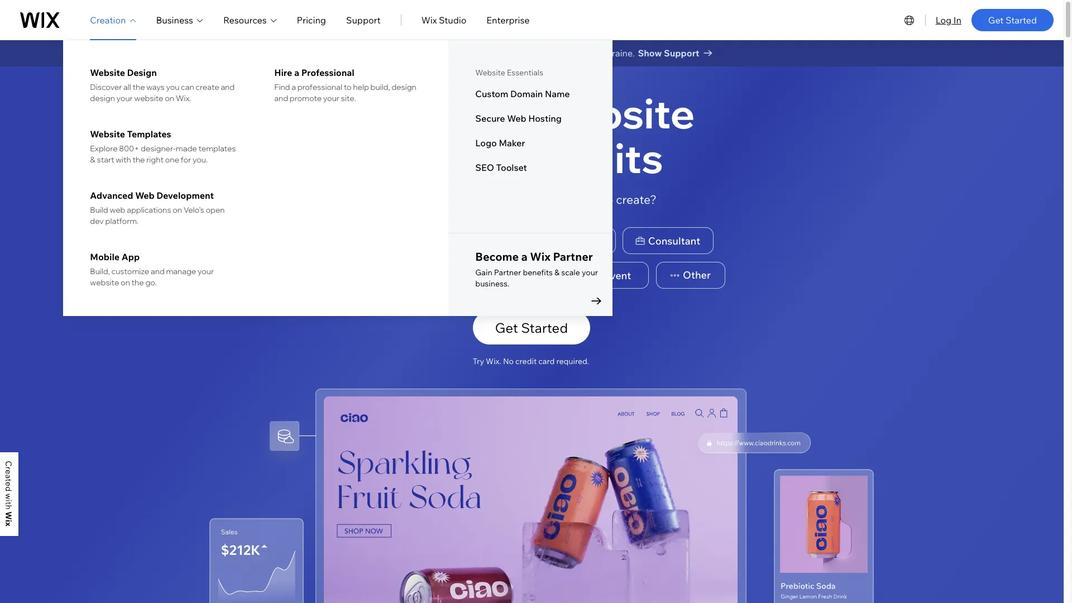 Task type: locate. For each thing, give the bounding box(es) containing it.
1 horizontal spatial support
[[664, 47, 700, 59]]

0 horizontal spatial support
[[346, 14, 381, 25]]

website up "discover"
[[90, 67, 125, 78]]

together
[[450, 47, 486, 59]]

1 horizontal spatial to
[[488, 47, 496, 59]]

language selector, english selected image
[[903, 13, 917, 27]]

an ecommerce site for a soda company with a sales graph and mobile checkout image
[[324, 397, 738, 603]]

with up essentials
[[524, 47, 542, 59]]

restaurant
[[499, 269, 551, 282]]

1 vertical spatial design
[[90, 93, 115, 103]]

0 horizontal spatial to
[[344, 82, 352, 92]]

website up the explore
[[90, 129, 125, 140]]

& inside become a  wix partner gain partner benefits & scale your business. →
[[555, 268, 560, 278]]

1 horizontal spatial &
[[555, 268, 560, 278]]

1 vertical spatial to
[[344, 82, 352, 92]]

required.
[[557, 357, 590, 367]]

essentials
[[507, 68, 544, 78]]

1 horizontal spatial and
[[221, 82, 235, 92]]

0 vertical spatial and
[[221, 82, 235, 92]]

get started right in
[[989, 14, 1038, 25]]

build,
[[90, 267, 110, 277]]

0 vertical spatial &
[[90, 155, 95, 165]]

design down "discover"
[[90, 93, 115, 103]]

on
[[165, 93, 174, 103], [173, 205, 182, 215], [121, 278, 130, 288]]

find
[[275, 82, 290, 92]]

glass ns.png image
[[699, 433, 811, 453]]

get right in
[[989, 14, 1004, 25]]

partner up business.
[[494, 268, 522, 278]]

secure web hosting link
[[476, 113, 586, 124]]

0 horizontal spatial &
[[90, 155, 95, 165]]

1 vertical spatial web
[[135, 190, 155, 201]]

on down customize
[[121, 278, 130, 288]]

0 horizontal spatial business
[[156, 14, 193, 25]]

the inside mobile app build, customize and manage your website on the go.
[[132, 278, 144, 288]]

hire a professional link
[[275, 67, 422, 78]]

& left the start
[[90, 155, 95, 165]]

your down "professional"
[[323, 93, 340, 103]]

the down 800+
[[133, 155, 145, 165]]

app
[[122, 251, 140, 263]]

templates
[[127, 129, 171, 140]]

&
[[90, 155, 95, 165], [555, 268, 560, 278]]

wix up benefits
[[530, 250, 551, 264]]

0 horizontal spatial with
[[116, 155, 131, 165]]

1 vertical spatial with
[[116, 155, 131, 165]]

1 vertical spatial business
[[409, 269, 451, 282]]

0 horizontal spatial wix
[[422, 14, 437, 25]]

support right show
[[664, 47, 700, 59]]

1 vertical spatial you
[[559, 192, 579, 207]]

web
[[507, 113, 527, 124], [135, 190, 155, 201]]

website design link
[[90, 67, 238, 78]]

2 vertical spatial and
[[151, 267, 165, 277]]

discover
[[90, 82, 122, 92]]

your right scale
[[582, 268, 599, 278]]

0 horizontal spatial started
[[521, 320, 568, 337]]

0 horizontal spatial get
[[495, 320, 518, 337]]

and down find
[[275, 93, 288, 103]]

advanced
[[90, 190, 133, 201]]

business
[[156, 14, 193, 25], [409, 269, 451, 282]]

0 horizontal spatial web
[[135, 190, 155, 201]]

0 horizontal spatial get started
[[495, 320, 568, 337]]

promote
[[290, 93, 322, 103]]

website design discover all the ways you can create and design your website on wix.
[[90, 67, 235, 103]]

right
[[147, 155, 164, 165]]

open
[[206, 205, 225, 215]]

and inside website design discover all the ways you can create and design your website on wix.
[[221, 82, 235, 92]]

1 horizontal spatial you
[[559, 192, 579, 207]]

1 vertical spatial wix.
[[486, 357, 502, 367]]

to right like
[[603, 192, 614, 207]]

wix. inside website design discover all the ways you can create and design your website on wix.
[[176, 93, 191, 103]]

0 horizontal spatial and
[[151, 267, 165, 277]]

support up let's
[[346, 14, 381, 25]]

your right manage
[[198, 267, 214, 277]]

1 vertical spatial wix
[[530, 250, 551, 264]]

on down development
[[173, 205, 182, 215]]

wix.
[[176, 93, 191, 103], [486, 357, 502, 367]]

get up the no
[[495, 320, 518, 337]]

1 vertical spatial &
[[555, 268, 560, 278]]

with down 800+
[[116, 155, 131, 165]]

your inside hire a professional find a professional to help build, design and promote your site.
[[323, 93, 340, 103]]

website inside mobile app build, customize and manage your website on the go.
[[90, 278, 119, 288]]

get started
[[989, 14, 1038, 25], [495, 320, 568, 337]]

log in link
[[936, 13, 962, 27]]

2 horizontal spatial to
[[603, 192, 614, 207]]

1 horizontal spatial wix
[[530, 250, 551, 264]]

on down website design 'link'
[[165, 93, 174, 103]]

business up website design 'link'
[[156, 14, 193, 25]]

1 vertical spatial get started
[[495, 320, 568, 337]]

& inside website templates explore 800+ designer-made templates & start with the right one for you.
[[90, 155, 95, 165]]

1 horizontal spatial partner
[[553, 250, 593, 264]]

on inside advanced web development build web applications on velo's open dev platform.
[[173, 205, 182, 215]]

website for essentials
[[476, 68, 506, 78]]

0 vertical spatial with
[[524, 47, 542, 59]]

custom domain name link
[[476, 88, 586, 99]]

mobile app link
[[90, 251, 238, 263]]

on inside website design discover all the ways you can create and design your website on wix.
[[165, 93, 174, 103]]

with
[[524, 47, 542, 59], [116, 155, 131, 165]]

2 vertical spatial on
[[121, 278, 130, 288]]

go.
[[146, 278, 157, 288]]

web inside advanced web development build web applications on velo's open dev platform.
[[135, 190, 155, 201]]

to inside hire a professional find a professional to help build, design and promote your site.
[[344, 82, 352, 92]]

the right all
[[133, 82, 145, 92]]

resources
[[223, 14, 267, 25]]

web up applications
[[135, 190, 155, 201]]

& left scale
[[555, 268, 560, 278]]

0 horizontal spatial wix.
[[176, 93, 191, 103]]

get started inside 'button'
[[495, 320, 568, 337]]

2 vertical spatial to
[[603, 192, 614, 207]]

website for design
[[90, 67, 125, 78]]

1 vertical spatial and
[[275, 93, 288, 103]]

design
[[392, 82, 417, 92], [90, 93, 115, 103]]

resources button
[[223, 13, 277, 27]]

a inside create a website without limits
[[509, 88, 532, 139]]

website inside website design discover all the ways you can create and design your website on wix.
[[134, 93, 163, 103]]

like
[[582, 192, 600, 207]]

design right build,
[[392, 82, 417, 92]]

a inside become a  wix partner gain partner benefits & scale your business. →
[[522, 250, 528, 264]]

your down all
[[117, 93, 133, 103]]

1 horizontal spatial started
[[1006, 14, 1038, 25]]

0 horizontal spatial partner
[[494, 268, 522, 278]]

0 vertical spatial get
[[989, 14, 1004, 25]]

website inside website design discover all the ways you can create and design your website on wix.
[[90, 67, 125, 78]]

and
[[221, 82, 235, 92], [275, 93, 288, 103], [151, 267, 165, 277]]

0 horizontal spatial you
[[166, 82, 180, 92]]

to left "stand"
[[488, 47, 496, 59]]

and inside mobile app build, customize and manage your website on the go.
[[151, 267, 165, 277]]

all
[[124, 82, 131, 92]]

site.
[[341, 93, 356, 103]]

& for →
[[555, 268, 560, 278]]

and right create
[[221, 82, 235, 92]]

wix left studio
[[422, 14, 437, 25]]

domain
[[511, 88, 543, 99]]

the left go.
[[132, 278, 144, 288]]

business.
[[476, 279, 510, 289]]

wix inside become a  wix partner gain partner benefits & scale your business. →
[[530, 250, 551, 264]]

1 horizontal spatial get
[[989, 14, 1004, 25]]

mobile
[[90, 251, 120, 263]]

hire a professional find a professional to help build, design and promote your site.
[[275, 67, 417, 103]]

1 horizontal spatial wix.
[[486, 357, 502, 367]]

professional
[[302, 67, 355, 78]]

let's make an impact together to stand with the people of ukraine.
[[361, 47, 635, 59]]

1 vertical spatial of
[[464, 192, 475, 207]]

2 horizontal spatial and
[[275, 93, 288, 103]]

and up go.
[[151, 267, 165, 277]]

1 vertical spatial partner
[[494, 268, 522, 278]]

designer-
[[141, 144, 176, 154]]

1 horizontal spatial with
[[524, 47, 542, 59]]

1 vertical spatial get
[[495, 320, 518, 337]]

1 vertical spatial support
[[664, 47, 700, 59]]

kind
[[438, 192, 461, 207]]

you left like
[[559, 192, 579, 207]]

get started button
[[473, 311, 590, 345]]

your
[[117, 93, 133, 103], [323, 93, 340, 103], [198, 267, 214, 277], [582, 268, 599, 278]]

limits
[[558, 132, 664, 183]]

log
[[936, 14, 952, 25]]

a for create
[[509, 88, 532, 139]]

1 horizontal spatial of
[[591, 47, 599, 59]]

a for hire
[[294, 67, 300, 78]]

0 vertical spatial wix.
[[176, 93, 191, 103]]

enterprise link
[[487, 13, 530, 27]]

business inside button
[[409, 269, 451, 282]]

you left can
[[166, 82, 180, 92]]

web up "maker"
[[507, 113, 527, 124]]

the inside website design discover all the ways you can create and design your website on wix.
[[133, 82, 145, 92]]

design inside website design discover all the ways you can create and design your website on wix.
[[90, 93, 115, 103]]

of right kind
[[464, 192, 475, 207]]

0 vertical spatial on
[[165, 93, 174, 103]]

0 vertical spatial web
[[507, 113, 527, 124]]

0 vertical spatial design
[[392, 82, 417, 92]]

1 horizontal spatial business
[[409, 269, 451, 282]]

web
[[110, 205, 125, 215]]

the inside website templates explore 800+ designer-made templates & start with the right one for you.
[[133, 155, 145, 165]]

to up site.
[[344, 82, 352, 92]]

of
[[591, 47, 599, 59], [464, 192, 475, 207]]

build,
[[371, 82, 390, 92]]

name
[[545, 88, 570, 99]]

customize
[[111, 267, 149, 277]]

started inside 'button'
[[521, 320, 568, 337]]

wix
[[422, 14, 437, 25], [530, 250, 551, 264]]

0 horizontal spatial design
[[90, 93, 115, 103]]

card
[[539, 357, 555, 367]]

manage
[[166, 267, 196, 277]]

0 vertical spatial get started
[[989, 14, 1038, 25]]

website down let's make an impact together to stand with the people of ukraine.
[[476, 68, 506, 78]]

get inside get started link
[[989, 14, 1004, 25]]

secure web hosting
[[476, 113, 562, 124]]

blog button
[[553, 228, 616, 254]]

0 vertical spatial business
[[156, 14, 193, 25]]

1 vertical spatial on
[[173, 205, 182, 215]]

partner up scale
[[553, 250, 593, 264]]

1 horizontal spatial design
[[392, 82, 417, 92]]

ways
[[147, 82, 165, 92]]

partner
[[553, 250, 593, 264], [494, 268, 522, 278]]

wix. left the no
[[486, 357, 502, 367]]

people
[[560, 47, 589, 59]]

0 vertical spatial wix
[[422, 14, 437, 25]]

1 vertical spatial started
[[521, 320, 568, 337]]

to
[[488, 47, 496, 59], [344, 82, 352, 92], [603, 192, 614, 207]]

wix. down can
[[176, 93, 191, 103]]

1 horizontal spatial web
[[507, 113, 527, 124]]

get started up try wix. no credit card required.
[[495, 320, 568, 337]]

business right the service
[[409, 269, 451, 282]]

hire
[[275, 67, 292, 78]]

0 vertical spatial you
[[166, 82, 180, 92]]

website inside website templates explore 800+ designer-made templates & start with the right one for you.
[[90, 129, 125, 140]]

0 vertical spatial partner
[[553, 250, 593, 264]]

support
[[346, 14, 381, 25], [664, 47, 700, 59]]

0 vertical spatial support
[[346, 14, 381, 25]]

of right people
[[591, 47, 599, 59]]



Task type: vqa. For each thing, say whether or not it's contained in the screenshot.
Education website templates - Martial Arts School image
no



Task type: describe. For each thing, give the bounding box(es) containing it.
studio
[[439, 14, 467, 25]]

try wix. no credit card required.
[[473, 357, 590, 367]]

what kind of website would you like to create?
[[406, 192, 657, 207]]

design
[[127, 67, 157, 78]]

on inside mobile app build, customize and manage your website on the go.
[[121, 278, 130, 288]]

service
[[371, 269, 406, 282]]

make
[[382, 47, 404, 59]]

advanced web development build web applications on velo's open dev platform.
[[90, 190, 225, 226]]

advanced web development link
[[90, 190, 238, 201]]

800+
[[119, 144, 139, 154]]

applications
[[127, 205, 171, 215]]

you inside website design discover all the ways you can create and design your website on wix.
[[166, 82, 180, 92]]

website essentials
[[476, 68, 544, 78]]

hosting
[[529, 113, 562, 124]]

seo toolset link
[[476, 162, 586, 173]]

logo maker link
[[476, 137, 586, 149]]

start
[[97, 155, 114, 165]]

become
[[476, 250, 519, 264]]

business button
[[156, 13, 203, 27]]

business inside dropdown button
[[156, 14, 193, 25]]

custom domain name
[[476, 88, 570, 99]]

create?
[[617, 192, 657, 207]]

enterprise
[[487, 14, 530, 25]]

other
[[683, 269, 711, 282]]

website inside create a website without limits
[[540, 88, 695, 139]]

0 horizontal spatial of
[[464, 192, 475, 207]]

→
[[591, 291, 603, 308]]

templates
[[199, 144, 236, 154]]

one
[[165, 155, 179, 165]]

restaurant button
[[470, 262, 567, 289]]

credit
[[516, 357, 537, 367]]

toolset
[[497, 162, 527, 173]]

web for secure
[[507, 113, 527, 124]]

creation
[[90, 14, 126, 25]]

try
[[473, 357, 484, 367]]

service business
[[371, 269, 451, 282]]

design inside hire a professional find a professional to help build, design and promote your site.
[[392, 82, 417, 92]]

ukraine.
[[601, 47, 635, 59]]

& for right
[[90, 155, 95, 165]]

what
[[406, 192, 435, 207]]

create
[[368, 88, 501, 139]]

let's
[[361, 47, 380, 59]]

get started link
[[972, 9, 1054, 31]]

other button
[[656, 262, 726, 289]]

dev
[[90, 216, 104, 226]]

for
[[181, 155, 191, 165]]

show support
[[638, 47, 700, 59]]

development
[[157, 190, 214, 201]]

website for templates
[[90, 129, 125, 140]]

pricing
[[297, 14, 326, 25]]

your inside website design discover all the ways you can create and design your website on wix.
[[117, 93, 133, 103]]

0 vertical spatial to
[[488, 47, 496, 59]]

blog
[[580, 235, 602, 247]]

help
[[353, 82, 369, 92]]

logo
[[476, 137, 497, 149]]

mobile app build, customize and manage your website on the go.
[[90, 251, 214, 288]]

scale
[[562, 268, 580, 278]]

get inside the get started 'button'
[[495, 320, 518, 337]]

event button
[[574, 262, 649, 289]]

with inside website templates explore 800+ designer-made templates & start with the right one for you.
[[116, 155, 131, 165]]

the left people
[[544, 47, 558, 59]]

consultant button
[[623, 228, 714, 254]]

without
[[400, 132, 550, 183]]

web for advanced
[[135, 190, 155, 201]]

impact
[[419, 47, 448, 59]]

1 horizontal spatial get started
[[989, 14, 1038, 25]]

your inside become a  wix partner gain partner benefits & scale your business. →
[[582, 268, 599, 278]]

consultant
[[649, 235, 701, 247]]

custom
[[476, 88, 509, 99]]

logo maker
[[476, 137, 526, 149]]

0 vertical spatial started
[[1006, 14, 1038, 25]]

support link
[[346, 13, 381, 27]]

benefits
[[523, 268, 553, 278]]

maker
[[499, 137, 526, 149]]

a for become
[[522, 250, 528, 264]]

become a  wix partner gain partner benefits & scale your business. →
[[476, 250, 603, 308]]

secure
[[476, 113, 505, 124]]

create
[[196, 82, 219, 92]]

and inside hire a professional find a professional to help build, design and promote your site.
[[275, 93, 288, 103]]

your inside mobile app build, customize and manage your website on the go.
[[198, 267, 214, 277]]

show
[[638, 47, 662, 59]]

made
[[176, 144, 197, 154]]

website templates explore 800+ designer-made templates & start with the right one for you.
[[90, 129, 236, 165]]

wix studio link
[[422, 13, 467, 27]]

seo toolset
[[476, 162, 527, 173]]

created with wix image
[[6, 462, 12, 527]]

pricing link
[[297, 13, 326, 27]]

0 vertical spatial of
[[591, 47, 599, 59]]

in
[[954, 14, 962, 25]]

creation button
[[90, 13, 136, 27]]

website templates link
[[90, 129, 238, 140]]

velo's
[[184, 205, 204, 215]]

can
[[181, 82, 194, 92]]

log in
[[936, 14, 962, 25]]

creation group
[[63, 40, 613, 316]]



